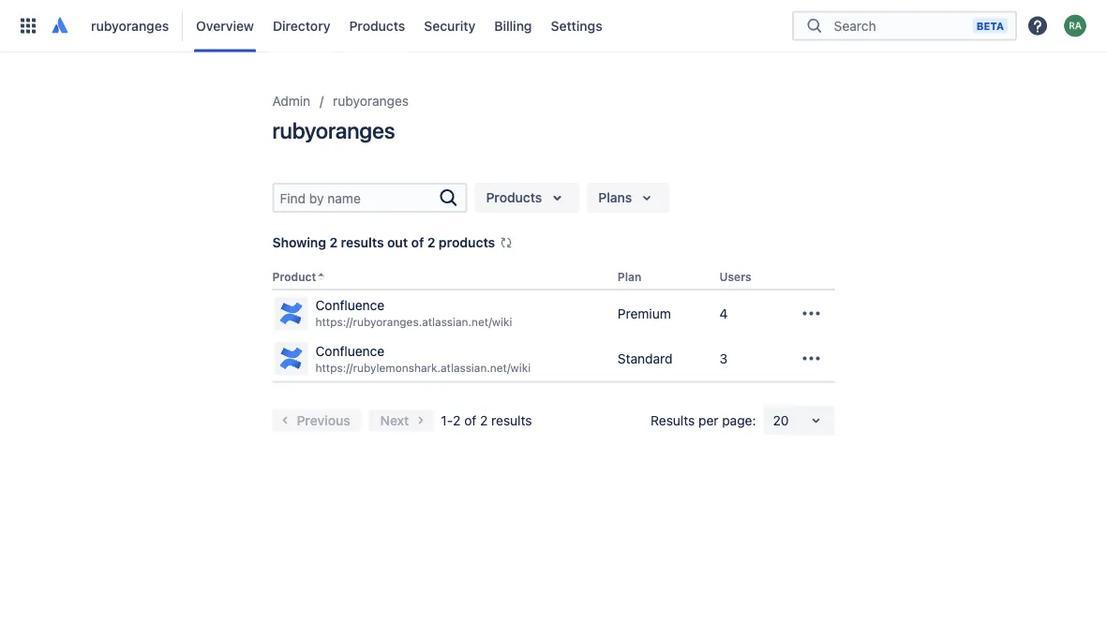 Task type: vqa. For each thing, say whether or not it's contained in the screenshot.
open image
yes



Task type: locate. For each thing, give the bounding box(es) containing it.
plans
[[599, 190, 632, 205]]

rubyoranges link
[[85, 11, 175, 41], [333, 90, 409, 113]]

products button
[[475, 183, 580, 213]]

products inside dropdown button
[[486, 190, 542, 205]]

Search field
[[829, 9, 973, 43]]

0 vertical spatial results
[[341, 235, 384, 250]]

1 vertical spatial of
[[465, 413, 477, 428]]

beta
[[977, 20, 1005, 32]]

results right 1-
[[492, 413, 532, 428]]

0 horizontal spatial products
[[349, 18, 405, 33]]

confluence image
[[276, 299, 306, 329], [276, 299, 306, 329], [276, 344, 306, 374], [276, 344, 306, 374]]

next image
[[409, 410, 432, 432]]

results per page:
[[651, 413, 757, 428]]

confluence
[[316, 298, 385, 313], [316, 343, 385, 359]]

confluence down https://rubyoranges.atlassian.net/wiki
[[316, 343, 385, 359]]

help icon image
[[1027, 15, 1050, 37]]

product
[[272, 271, 316, 284]]

products
[[349, 18, 405, 33], [486, 190, 542, 205]]

products up the 'refresh' icon
[[486, 190, 542, 205]]

2 right showing
[[330, 235, 338, 250]]

1 confluence from the top
[[316, 298, 385, 313]]

products link
[[344, 11, 411, 41]]

0 vertical spatial rubyoranges link
[[85, 11, 175, 41]]

rubyoranges
[[91, 18, 169, 33], [333, 93, 409, 109], [272, 117, 395, 144]]

0 horizontal spatial rubyoranges link
[[85, 11, 175, 41]]

results
[[341, 235, 384, 250], [492, 413, 532, 428]]

products left security
[[349, 18, 405, 33]]

0 vertical spatial products
[[349, 18, 405, 33]]

0 vertical spatial confluence
[[316, 298, 385, 313]]

of right 1-
[[465, 413, 477, 428]]

confluence inside confluence https://rubyoranges.atlassian.net/wiki
[[316, 298, 385, 313]]

billing link
[[489, 11, 538, 41]]

1 vertical spatial rubyoranges
[[333, 93, 409, 109]]

1 horizontal spatial results
[[492, 413, 532, 428]]

2 right 1-
[[480, 413, 488, 428]]

banner
[[0, 0, 1108, 53]]

search icon image
[[804, 16, 826, 35]]

security
[[424, 18, 476, 33]]

0 vertical spatial rubyoranges
[[91, 18, 169, 33]]

1 horizontal spatial rubyoranges link
[[333, 90, 409, 113]]

0 horizontal spatial of
[[411, 235, 424, 250]]

4
[[720, 306, 728, 321]]

directory
[[273, 18, 331, 33]]

1 horizontal spatial of
[[465, 413, 477, 428]]

20
[[773, 413, 789, 428]]

1 vertical spatial confluence
[[316, 343, 385, 359]]

plan
[[618, 271, 642, 284]]

page:
[[723, 413, 757, 428]]

atlassian image
[[49, 15, 70, 37], [49, 15, 70, 37]]

0 vertical spatial of
[[411, 235, 424, 250]]

2 right out
[[428, 235, 436, 250]]

of
[[411, 235, 424, 250], [465, 413, 477, 428]]

0 horizontal spatial results
[[341, 235, 384, 250]]

admin link
[[272, 90, 311, 113]]

2
[[330, 235, 338, 250], [428, 235, 436, 250], [453, 413, 461, 428], [480, 413, 488, 428]]

rubyoranges inside global navigation element
[[91, 18, 169, 33]]

plans button
[[587, 183, 670, 213]]

2 right next 'icon'
[[453, 413, 461, 428]]

1-
[[441, 413, 453, 428]]

per
[[699, 413, 719, 428]]

users
[[720, 271, 752, 284]]

Search text field
[[274, 185, 438, 211]]

1 horizontal spatial products
[[486, 190, 542, 205]]

2 confluence from the top
[[316, 343, 385, 359]]

results
[[651, 413, 695, 428]]

products for products link
[[349, 18, 405, 33]]

confluence down product
[[316, 298, 385, 313]]

1 vertical spatial products
[[486, 190, 542, 205]]

settings
[[551, 18, 603, 33]]

results left out
[[341, 235, 384, 250]]

confluence https://rubyoranges.atlassian.net/wiki
[[316, 298, 512, 329]]

1 vertical spatial rubyoranges link
[[333, 90, 409, 113]]

1 vertical spatial results
[[492, 413, 532, 428]]

confluence inside the confluence https://rubylemonshark.atlassian.net/wiki
[[316, 343, 385, 359]]

of right out
[[411, 235, 424, 250]]

products inside global navigation element
[[349, 18, 405, 33]]



Task type: describe. For each thing, give the bounding box(es) containing it.
https://rubylemonshark.atlassian.net/wiki
[[316, 361, 531, 374]]

confluence https://rubylemonshark.atlassian.net/wiki
[[316, 343, 531, 374]]

banner containing rubyoranges
[[0, 0, 1108, 53]]

directory link
[[267, 11, 336, 41]]

3
[[720, 351, 728, 366]]

account image
[[1065, 15, 1087, 37]]

products for 'products' dropdown button
[[486, 190, 542, 205]]

confluence for standard
[[316, 343, 385, 359]]

showing 2 results out of 2 products
[[272, 235, 495, 250]]

billing
[[495, 18, 532, 33]]

products
[[439, 235, 495, 250]]

rubyoranges for leftmost the rubyoranges link
[[91, 18, 169, 33]]

security link
[[419, 11, 481, 41]]

premium
[[618, 306, 671, 321]]

1-2 of 2 results
[[441, 413, 532, 428]]

appswitcher icon image
[[17, 15, 39, 37]]

admin
[[272, 93, 311, 109]]

confluence for premium
[[316, 298, 385, 313]]

open image
[[805, 410, 828, 432]]

refresh image
[[499, 235, 514, 250]]

rubyoranges for right the rubyoranges link
[[333, 93, 409, 109]]

search image
[[438, 187, 460, 209]]

settings link
[[545, 11, 608, 41]]

overview
[[196, 18, 254, 33]]

overview link
[[191, 11, 260, 41]]

https://rubyoranges.atlassian.net/wiki
[[316, 316, 512, 329]]

2 vertical spatial rubyoranges
[[272, 117, 395, 144]]

out
[[387, 235, 408, 250]]

global navigation element
[[11, 0, 793, 52]]

showing
[[272, 235, 326, 250]]

standard
[[618, 351, 673, 366]]

previous image
[[274, 410, 297, 432]]



